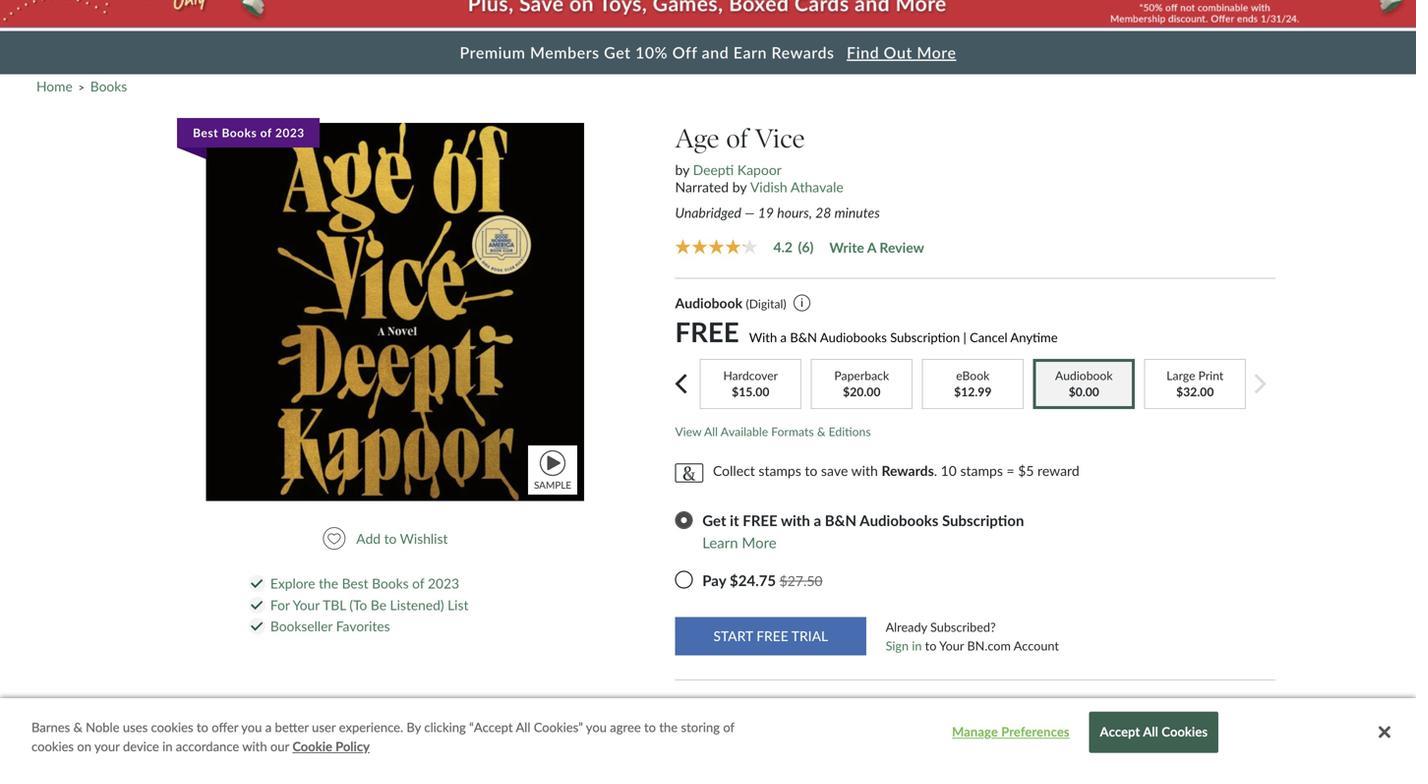 Task type: vqa. For each thing, say whether or not it's contained in the screenshot.
barnes & noble uses cookies to offer you a better user experience. by clicking "accept all cookies" you agree to the storing of cookies on your device in accordance with our
yes



Task type: locate. For each thing, give the bounding box(es) containing it.
storing
[[681, 720, 720, 736]]

list
[[448, 597, 469, 613]]

view
[[675, 425, 702, 439]]

in inside barnes & noble uses cookies to offer you a better user experience. by clicking "accept all cookies" you agree to the storing of cookies on your device in accordance with our
[[162, 739, 173, 755]]

0 vertical spatial &
[[818, 425, 826, 439]]

accordance
[[176, 739, 239, 755]]

0 horizontal spatial b&n
[[790, 330, 818, 345]]

books inside list box
[[222, 126, 257, 140]]

1 horizontal spatial your
[[940, 638, 965, 653]]

manage preferences
[[953, 724, 1070, 740]]

0 horizontal spatial with
[[242, 739, 267, 755]]

already subscribed? sign in to your bn.com account
[[886, 620, 1060, 653]]

all inside barnes & noble uses cookies to offer you a better user experience. by clicking "accept all cookies" you agree to the storing of cookies on your device in accordance with our
[[516, 720, 531, 736]]

0 vertical spatial books
[[90, 78, 127, 95]]

free inside audiobook (digital) free with a b&n audiobooks subscription | cancel anytime
[[675, 315, 740, 348]]

check image
[[251, 580, 263, 589], [251, 601, 263, 610]]

1 horizontal spatial stamps
[[961, 462, 1004, 479]]

(6)
[[799, 239, 814, 255]]

free left trial
[[757, 628, 789, 644]]

reward
[[1038, 462, 1080, 479]]

1 vertical spatial best
[[342, 576, 369, 592]]

experience.
[[339, 720, 404, 736]]

2 check image from the top
[[251, 601, 263, 610]]

more right out
[[917, 43, 957, 62]]

subscription inside audiobook (digital) free with a b&n audiobooks subscription | cancel anytime
[[891, 330, 961, 345]]

1 horizontal spatial get
[[703, 512, 727, 530]]

audiobooks inside audiobook (digital) free with a b&n audiobooks subscription | cancel anytime
[[820, 330, 887, 345]]

books link
[[90, 78, 127, 95]]

2 horizontal spatial all
[[1144, 724, 1159, 740]]

in right the device at the left bottom of the page
[[162, 739, 173, 755]]

1 horizontal spatial books
[[222, 126, 257, 140]]

$12.99
[[955, 385, 992, 399]]

cancel
[[970, 330, 1008, 345]]

deepti kapoor link
[[693, 162, 782, 178]]

stamps left =
[[961, 462, 1004, 479]]

check image for for your tbl (to be listened) list
[[251, 601, 263, 610]]

collect stamps to save with rewards . 10 stamps = $5 reward
[[713, 462, 1080, 479]]

your
[[293, 597, 320, 613], [940, 638, 965, 653]]

barnes & noble uses cookies to offer you a better user experience. by clicking "accept all cookies" you agree to the storing of cookies on your device in accordance with our
[[31, 720, 735, 755]]

bn.com
[[968, 638, 1011, 653]]

b&n down save
[[825, 512, 857, 530]]

best books of 2023 link
[[177, 118, 585, 501]]

1 vertical spatial check image
[[251, 601, 263, 610]]

2 horizontal spatial with
[[852, 462, 879, 479]]

bookseller
[[270, 619, 333, 635]]

2 vertical spatial with
[[242, 739, 267, 755]]

1 you from the left
[[241, 720, 262, 736]]

paperback $20.00
[[835, 368, 890, 399]]

with right save
[[852, 462, 879, 479]]

with up $27.50
[[781, 512, 811, 530]]

0 horizontal spatial books
[[90, 78, 127, 95]]

free down audiobook
[[675, 315, 740, 348]]

0 vertical spatial rewards
[[772, 43, 835, 62]]

a inside barnes & noble uses cookies to offer you a better user experience. by clicking "accept all cookies" you agree to the storing of cookies on your device in accordance with our
[[265, 720, 272, 736]]

a down save
[[814, 512, 822, 530]]

uses
[[123, 720, 148, 736]]

1 vertical spatial 2023
[[428, 576, 460, 592]]

policy
[[336, 739, 370, 755]]

the
[[319, 576, 339, 592], [660, 720, 678, 736]]

view all available formats & editions
[[675, 425, 871, 439]]

1 vertical spatial b&n
[[825, 512, 857, 530]]

all for view
[[705, 425, 718, 439]]

1 vertical spatial in
[[162, 739, 173, 755]]

1 vertical spatial subscription
[[943, 512, 1025, 530]]

age of vice by deepti kapoor narrated by vidish athavale unabridged — 19 hours, 28 minutes
[[675, 122, 881, 221]]

1 vertical spatial the
[[660, 720, 678, 736]]

for your tbl (to be listened) list
[[270, 597, 469, 613]]

1 check image from the top
[[251, 580, 263, 589]]

2 vertical spatial books
[[372, 576, 409, 592]]

accept all cookies button
[[1090, 712, 1219, 753]]

0 vertical spatial your
[[293, 597, 320, 613]]

audiobooks
[[820, 330, 887, 345], [860, 512, 939, 530]]

kapoor
[[738, 162, 782, 178]]

1 vertical spatial get
[[703, 512, 727, 530]]

to inside "link"
[[384, 531, 397, 547]]

premium members get 10% off and earn rewards find out more
[[460, 43, 957, 62]]

you right offer
[[241, 720, 262, 736]]

0 vertical spatial cookies
[[151, 720, 193, 736]]

1 vertical spatial your
[[940, 638, 965, 653]]

2 vertical spatial free
[[757, 628, 789, 644]]

unabridged — 19
[[675, 204, 774, 221]]

audiobooks for with
[[860, 512, 939, 530]]

view all available formats & editions link
[[675, 425, 871, 439]]

of inside list box
[[260, 126, 272, 140]]

b&n right with
[[790, 330, 818, 345]]

by down deepti kapoor link
[[733, 179, 747, 196]]

free inside get it free with a b&n audiobooks subscription learn more
[[743, 512, 778, 530]]

of inside barnes & noble uses cookies to offer you a better user experience. by clicking "accept all cookies" you agree to the storing of cookies on your device in accordance with our
[[724, 720, 735, 736]]

stamps down view all available formats & editions link
[[759, 462, 802, 479]]

wishlist
[[400, 531, 448, 547]]

home
[[36, 78, 73, 95]]

best inside list box
[[193, 126, 219, 140]]

check image up check image on the bottom of the page
[[251, 601, 263, 610]]

all right "accept
[[516, 720, 531, 736]]

large
[[1167, 368, 1196, 383]]

user
[[312, 720, 336, 736]]

1 vertical spatial books
[[222, 126, 257, 140]]

0 vertical spatial subscription
[[891, 330, 961, 345]]

1 horizontal spatial cookies
[[151, 720, 193, 736]]

a up our
[[265, 720, 272, 736]]

1 vertical spatial more
[[742, 534, 777, 552]]

limited time only! 50% off thousands of hardcover books. plus, save on toys, boxed cards and more. shop all deals image
[[0, 0, 1417, 27]]

athavale
[[791, 179, 844, 196]]

age of vice image
[[206, 123, 585, 501]]

out
[[884, 43, 913, 62]]

subscribed?
[[931, 620, 996, 634]]

2023 inside list box
[[275, 126, 305, 140]]

1 horizontal spatial all
[[705, 425, 718, 439]]

0 horizontal spatial all
[[516, 720, 531, 736]]

0 horizontal spatial in
[[162, 739, 173, 755]]

with
[[852, 462, 879, 479], [781, 512, 811, 530], [242, 739, 267, 755]]

1 vertical spatial free
[[743, 512, 778, 530]]

device
[[123, 739, 159, 755]]

get left 10%
[[604, 43, 631, 62]]

formats
[[772, 425, 814, 439]]

to down already
[[926, 638, 937, 653]]

a inside get it free with a b&n audiobooks subscription learn more
[[814, 512, 822, 530]]

1 horizontal spatial by
[[733, 179, 747, 196]]

0 vertical spatial best
[[193, 126, 219, 140]]

0 vertical spatial b&n
[[790, 330, 818, 345]]

you left agree
[[586, 720, 607, 736]]

& inside barnes & noble uses cookies to offer you a better user experience. by clicking "accept all cookies" you agree to the storing of cookies on your device in accordance with our
[[73, 720, 83, 736]]

2 horizontal spatial books
[[372, 576, 409, 592]]

(to
[[350, 597, 367, 613]]

0 vertical spatial 2023
[[275, 126, 305, 140]]

0 vertical spatial free
[[675, 315, 740, 348]]

audiobook (digital) free with a b&n audiobooks subscription | cancel anytime
[[675, 295, 1058, 348]]

subscription left |
[[891, 330, 961, 345]]

by up narrated
[[675, 162, 690, 178]]

free
[[675, 315, 740, 348], [743, 512, 778, 530], [757, 628, 789, 644]]

trial
[[792, 628, 829, 644]]

cookie
[[293, 739, 333, 755]]

all right accept
[[1144, 724, 1159, 740]]

bookseller favorites link
[[270, 619, 390, 635]]

1 horizontal spatial with
[[781, 512, 811, 530]]

2 stamps from the left
[[961, 462, 1004, 479]]

you
[[241, 720, 262, 736], [586, 720, 607, 736]]

0 vertical spatial in
[[912, 638, 922, 653]]

accept
[[1101, 724, 1141, 740]]

audiobooks down collect stamps to save with rewards . 10 stamps = $5 reward
[[860, 512, 939, 530]]

in right sign
[[912, 638, 922, 653]]

1 horizontal spatial you
[[586, 720, 607, 736]]

in
[[912, 638, 922, 653], [162, 739, 173, 755]]

all right view
[[705, 425, 718, 439]]

manage
[[953, 724, 999, 740]]

1 horizontal spatial b&n
[[825, 512, 857, 530]]

in inside already subscribed? sign in to your bn.com account
[[912, 638, 922, 653]]

0 horizontal spatial you
[[241, 720, 262, 736]]

your up bookseller
[[293, 597, 320, 613]]

0 vertical spatial get
[[604, 43, 631, 62]]

0 vertical spatial the
[[319, 576, 339, 592]]

find
[[847, 43, 880, 62]]

our
[[271, 739, 289, 755]]

audiobooks inside get it free with a b&n audiobooks subscription learn more
[[860, 512, 939, 530]]

explore
[[270, 576, 315, 592]]

a right write
[[868, 239, 877, 256]]

"accept
[[469, 720, 513, 736]]

for your tbl (to be listened) list link
[[270, 597, 469, 614]]

clicking
[[424, 720, 466, 736]]

print
[[1199, 368, 1224, 383]]

cookie policy
[[293, 739, 370, 755]]

subscription down =
[[943, 512, 1025, 530]]

0 vertical spatial audiobooks
[[820, 330, 887, 345]]

a right with
[[781, 330, 787, 345]]

1 vertical spatial rewards
[[882, 462, 935, 479]]

to right add
[[384, 531, 397, 547]]

all for accept
[[1144, 724, 1159, 740]]

the up tbl
[[319, 576, 339, 592]]

to right agree
[[645, 720, 656, 736]]

&
[[818, 425, 826, 439], [73, 720, 83, 736]]

b&n inside get it free with a b&n audiobooks subscription learn more
[[825, 512, 857, 530]]

to
[[805, 462, 818, 479], [384, 531, 397, 547], [926, 638, 937, 653], [197, 720, 209, 736], [645, 720, 656, 736]]

check image left explore
[[251, 580, 263, 589]]

favorites
[[336, 619, 390, 635]]

0 horizontal spatial &
[[73, 720, 83, 736]]

audiobooks up paperback
[[820, 330, 887, 345]]

with left our
[[242, 739, 267, 755]]

all
[[705, 425, 718, 439], [516, 720, 531, 736], [1144, 724, 1159, 740]]

of
[[727, 122, 749, 154], [260, 126, 272, 140], [412, 576, 425, 592], [724, 720, 735, 736]]

cookies up the device at the left bottom of the page
[[151, 720, 193, 736]]

& up on
[[73, 720, 83, 736]]

members
[[530, 43, 600, 62]]

already
[[886, 620, 928, 634]]

the left storing
[[660, 720, 678, 736]]

more up pay $24.75 $27.50
[[742, 534, 777, 552]]

1 horizontal spatial more
[[917, 43, 957, 62]]

free right it
[[743, 512, 778, 530]]

rewards left the 10
[[882, 462, 935, 479]]

0 horizontal spatial stamps
[[759, 462, 802, 479]]

& left editions
[[818, 425, 826, 439]]

0 horizontal spatial best
[[193, 126, 219, 140]]

your down subscribed?
[[940, 638, 965, 653]]

1 vertical spatial with
[[781, 512, 811, 530]]

subscription inside get it free with a b&n audiobooks subscription learn more
[[943, 512, 1025, 530]]

free inside 'link'
[[757, 628, 789, 644]]

b&n inside audiobook (digital) free with a b&n audiobooks subscription | cancel anytime
[[790, 330, 818, 345]]

0 horizontal spatial more
[[742, 534, 777, 552]]

write a review button
[[830, 239, 925, 256]]

1 horizontal spatial the
[[660, 720, 678, 736]]

0 horizontal spatial 2023
[[275, 126, 305, 140]]

1 vertical spatial cookies
[[31, 739, 74, 755]]

0 vertical spatial check image
[[251, 580, 263, 589]]

get left it
[[703, 512, 727, 530]]

1 vertical spatial &
[[73, 720, 83, 736]]

0 horizontal spatial the
[[319, 576, 339, 592]]

2023
[[275, 126, 305, 140], [428, 576, 460, 592]]

all inside accept all cookies button
[[1144, 724, 1159, 740]]

1 vertical spatial audiobooks
[[860, 512, 939, 530]]

cookies down barnes
[[31, 739, 74, 755]]

tbl
[[323, 597, 346, 613]]

1 horizontal spatial in
[[912, 638, 922, 653]]

|
[[964, 330, 967, 345]]

to up accordance
[[197, 720, 209, 736]]

deepti
[[693, 162, 734, 178]]

rewards right earn
[[772, 43, 835, 62]]



Task type: describe. For each thing, give the bounding box(es) containing it.
pay $24.75 $27.50
[[703, 572, 823, 589]]

b&n for with
[[790, 330, 818, 345]]

4.2
[[774, 239, 793, 255]]

(digital)
[[746, 297, 787, 311]]

ebook
[[957, 368, 990, 383]]

hours,
[[778, 204, 813, 221]]

add to wishlist
[[356, 531, 448, 547]]

cookies
[[1162, 724, 1209, 740]]

paperback
[[835, 368, 890, 383]]

0 vertical spatial more
[[917, 43, 957, 62]]

audiobook
[[675, 295, 743, 311]]

start
[[714, 628, 754, 644]]

listened)
[[390, 597, 444, 613]]

check image
[[251, 622, 263, 631]]

hardcover
[[724, 368, 778, 383]]

it
[[730, 512, 740, 530]]

28
[[816, 204, 832, 221]]

subscription for audiobook (digital) free with a b&n audiobooks subscription | cancel anytime
[[891, 330, 961, 345]]

4.2 (6)
[[774, 239, 814, 255]]

subscription for get it free with a b&n audiobooks subscription learn more
[[943, 512, 1025, 530]]

learn
[[703, 534, 739, 552]]

start free trial link
[[675, 617, 867, 656]]

with inside barnes & noble uses cookies to offer you a better user experience. by clicking "accept all cookies" you agree to the storing of cookies on your device in accordance with our
[[242, 739, 267, 755]]

b&n for with
[[825, 512, 857, 530]]

sample
[[534, 479, 572, 491]]

.
[[935, 462, 938, 479]]

pay
[[703, 572, 727, 589]]

explore the best books of 2023 link
[[270, 576, 460, 592]]

best books of 2023
[[193, 126, 305, 140]]

age
[[675, 122, 720, 154]]

with inside get it free with a b&n audiobooks subscription learn more
[[781, 512, 811, 530]]

cookie policy link
[[293, 738, 370, 757]]

account
[[1014, 638, 1060, 653]]

free for with
[[675, 315, 740, 348]]

1 horizontal spatial &
[[818, 425, 826, 439]]

anytime
[[1011, 330, 1058, 345]]

manage preferences button
[[950, 713, 1073, 752]]

privacy alert dialog
[[0, 699, 1417, 767]]

vidish
[[751, 179, 788, 196]]

better
[[275, 720, 309, 736]]

explore the best books of 2023
[[270, 576, 460, 592]]

the inside explore the best books of 2023 link
[[319, 576, 339, 592]]

$27.50
[[780, 572, 823, 589]]

your inside already subscribed? sign in to your bn.com account
[[940, 638, 965, 653]]

1 stamps from the left
[[759, 462, 802, 479]]

write a review
[[830, 239, 925, 256]]

0 horizontal spatial by
[[675, 162, 690, 178]]

0 horizontal spatial cookies
[[31, 739, 74, 755]]

1 horizontal spatial rewards
[[882, 462, 935, 479]]

to inside already subscribed? sign in to your bn.com account
[[926, 638, 937, 653]]

collect
[[713, 462, 756, 479]]

hardcover $15.00
[[724, 368, 778, 399]]

check image for explore the best books of 2023
[[251, 580, 263, 589]]

your
[[94, 739, 120, 755]]

to left save
[[805, 462, 818, 479]]

the inside barnes & noble uses cookies to offer you a better user experience. by clicking "accept all cookies" you agree to the storing of cookies on your device in accordance with our
[[660, 720, 678, 736]]

add
[[356, 531, 381, 547]]

free for with
[[743, 512, 778, 530]]

more inside get it free with a b&n audiobooks subscription learn more
[[742, 534, 777, 552]]

earn
[[734, 43, 768, 62]]

on
[[77, 739, 92, 755]]

of inside age of vice by deepti kapoor narrated by vidish athavale unabridged — 19 hours, 28 minutes
[[727, 122, 749, 154]]

be
[[371, 597, 387, 613]]

write
[[830, 239, 865, 256]]

$24.75
[[730, 572, 777, 589]]

with
[[750, 330, 778, 345]]

cookies"
[[534, 720, 583, 736]]

1 horizontal spatial 2023
[[428, 576, 460, 592]]

review
[[880, 239, 925, 256]]

best books of 2023 list box
[[151, 112, 647, 512]]

and
[[702, 43, 729, 62]]

2 you from the left
[[586, 720, 607, 736]]

ebook $12.99
[[955, 368, 992, 399]]

0 horizontal spatial your
[[293, 597, 320, 613]]

get inside get it free with a b&n audiobooks subscription learn more
[[703, 512, 727, 530]]

save
[[822, 462, 849, 479]]

$15.00
[[732, 385, 770, 399]]

0 horizontal spatial rewards
[[772, 43, 835, 62]]

available
[[721, 425, 769, 439]]

home link
[[36, 78, 73, 95]]

a inside audiobook (digital) free with a b&n audiobooks subscription | cancel anytime
[[781, 330, 787, 345]]

offer
[[212, 720, 238, 736]]

$32.00
[[1177, 385, 1215, 399]]

editions
[[829, 425, 871, 439]]

agree
[[610, 720, 641, 736]]

sign
[[886, 638, 909, 653]]

learn more link
[[703, 534, 777, 552]]

0 horizontal spatial get
[[604, 43, 631, 62]]

off
[[673, 43, 698, 62]]

0 vertical spatial with
[[852, 462, 879, 479]]

vidish athavale link
[[751, 179, 844, 196]]

vice
[[755, 122, 806, 154]]

1 horizontal spatial best
[[342, 576, 369, 592]]

$5
[[1019, 462, 1035, 479]]

premium
[[460, 43, 526, 62]]

$20.00
[[843, 385, 881, 399]]

10%
[[636, 43, 668, 62]]

audiobooks for with
[[820, 330, 887, 345]]

for
[[270, 597, 290, 613]]

accept all cookies
[[1101, 724, 1209, 740]]

preferences
[[1002, 724, 1070, 740]]

barnes
[[31, 720, 70, 736]]

by
[[407, 720, 421, 736]]



